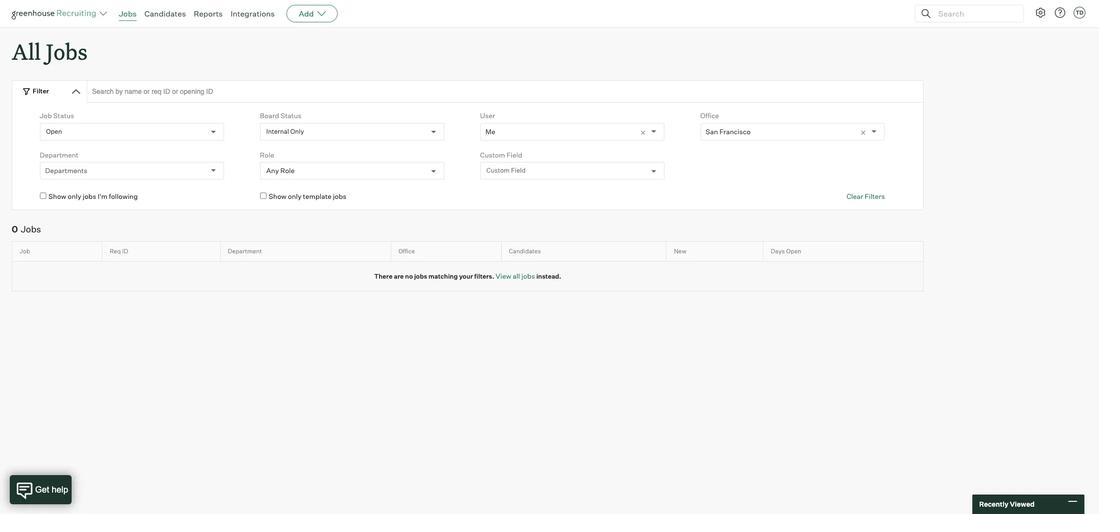 Task type: locate. For each thing, give the bounding box(es) containing it.
1 horizontal spatial candidates
[[509, 248, 541, 255]]

only
[[68, 193, 81, 201], [288, 193, 301, 201]]

custom field down me option
[[487, 167, 526, 175]]

0 jobs
[[12, 224, 41, 235]]

1 only from the left
[[68, 193, 81, 201]]

only down departments at the top left
[[68, 193, 81, 201]]

custom down me
[[480, 151, 505, 159]]

0 horizontal spatial clear value element
[[640, 124, 652, 140]]

1 show from the left
[[49, 193, 66, 201]]

show right show only jobs i'm following checkbox
[[49, 193, 66, 201]]

2 only from the left
[[288, 193, 301, 201]]

2 clear value element from the left
[[860, 124, 872, 140]]

department
[[40, 151, 78, 159], [228, 248, 262, 255]]

filters
[[865, 193, 885, 201]]

status for job status
[[53, 112, 74, 120]]

only left template on the top left of page
[[288, 193, 301, 201]]

1 horizontal spatial clear value element
[[860, 124, 872, 140]]

reports
[[194, 9, 223, 19]]

show for show only jobs i'm following
[[49, 193, 66, 201]]

custom
[[480, 151, 505, 159], [487, 167, 510, 175]]

Search by name or req ID or opening ID text field
[[87, 80, 924, 103]]

field
[[507, 151, 522, 159], [511, 167, 526, 175]]

candidates right "jobs" link
[[144, 9, 186, 19]]

role up any
[[260, 151, 274, 159]]

internal
[[266, 128, 289, 135]]

custom field
[[480, 151, 522, 159], [487, 167, 526, 175]]

job down filter
[[40, 112, 52, 120]]

add button
[[287, 5, 338, 22]]

any
[[266, 167, 279, 175]]

jobs left candidates link
[[119, 9, 137, 19]]

0 vertical spatial role
[[260, 151, 274, 159]]

Show only jobs I'm following checkbox
[[40, 193, 46, 199]]

1 horizontal spatial show
[[269, 193, 286, 201]]

1 horizontal spatial department
[[228, 248, 262, 255]]

jobs right all at bottom left
[[522, 272, 535, 280]]

following
[[109, 193, 138, 201]]

0 horizontal spatial status
[[53, 112, 74, 120]]

candidates
[[144, 9, 186, 19], [509, 248, 541, 255]]

open down job status
[[46, 128, 62, 135]]

clear value element
[[640, 124, 652, 140], [860, 124, 872, 140]]

jobs for all jobs
[[46, 37, 87, 66]]

clear value image
[[640, 129, 647, 136]]

custom down me option
[[487, 167, 510, 175]]

1 vertical spatial jobs
[[46, 37, 87, 66]]

jobs link
[[119, 9, 137, 19]]

only
[[290, 128, 304, 135]]

0 horizontal spatial jobs
[[21, 224, 41, 235]]

clear value image
[[860, 129, 867, 136]]

filter
[[33, 87, 49, 95]]

status
[[53, 112, 74, 120], [281, 112, 301, 120]]

candidates up all at bottom left
[[509, 248, 541, 255]]

i'm
[[98, 193, 107, 201]]

2 status from the left
[[281, 112, 301, 120]]

reports link
[[194, 9, 223, 19]]

jobs right no
[[414, 273, 427, 280]]

only for template
[[288, 193, 301, 201]]

1 horizontal spatial office
[[700, 112, 719, 120]]

office up "san"
[[700, 112, 719, 120]]

1 horizontal spatial jobs
[[46, 37, 87, 66]]

0 vertical spatial open
[[46, 128, 62, 135]]

1 vertical spatial department
[[228, 248, 262, 255]]

all
[[513, 272, 520, 280]]

2 show from the left
[[269, 193, 286, 201]]

0 vertical spatial department
[[40, 151, 78, 159]]

1 vertical spatial candidates
[[509, 248, 541, 255]]

show only template jobs
[[269, 193, 346, 201]]

jobs
[[83, 193, 96, 201], [333, 193, 346, 201], [522, 272, 535, 280], [414, 273, 427, 280]]

view all jobs link
[[496, 272, 535, 280]]

1 vertical spatial custom
[[487, 167, 510, 175]]

jobs
[[119, 9, 137, 19], [46, 37, 87, 66], [21, 224, 41, 235]]

1 vertical spatial open
[[786, 248, 801, 255]]

job for job status
[[40, 112, 52, 120]]

show
[[49, 193, 66, 201], [269, 193, 286, 201]]

francisco
[[720, 127, 751, 136]]

td button
[[1074, 7, 1085, 19]]

req id
[[110, 248, 128, 255]]

clear filters link
[[847, 192, 885, 202]]

user
[[480, 112, 495, 120]]

0 horizontal spatial job
[[19, 248, 30, 255]]

1 horizontal spatial job
[[40, 112, 52, 120]]

office up no
[[398, 248, 415, 255]]

your
[[459, 273, 473, 280]]

me
[[486, 127, 495, 136]]

role
[[260, 151, 274, 159], [280, 167, 295, 175]]

2 vertical spatial jobs
[[21, 224, 41, 235]]

1 status from the left
[[53, 112, 74, 120]]

open right days
[[786, 248, 801, 255]]

only for jobs
[[68, 193, 81, 201]]

1 vertical spatial job
[[19, 248, 30, 255]]

job down 0 jobs
[[19, 248, 30, 255]]

1 horizontal spatial only
[[288, 193, 301, 201]]

0 horizontal spatial only
[[68, 193, 81, 201]]

office
[[700, 112, 719, 120], [398, 248, 415, 255]]

td button
[[1072, 5, 1087, 20]]

1 horizontal spatial open
[[786, 248, 801, 255]]

role right any
[[280, 167, 295, 175]]

days open
[[771, 248, 801, 255]]

0 horizontal spatial department
[[40, 151, 78, 159]]

0 horizontal spatial office
[[398, 248, 415, 255]]

days
[[771, 248, 785, 255]]

1 horizontal spatial role
[[280, 167, 295, 175]]

1 horizontal spatial status
[[281, 112, 301, 120]]

0 vertical spatial jobs
[[119, 9, 137, 19]]

open
[[46, 128, 62, 135], [786, 248, 801, 255]]

show for show only template jobs
[[269, 193, 286, 201]]

me option
[[486, 127, 495, 136]]

0 vertical spatial field
[[507, 151, 522, 159]]

jobs right 0
[[21, 224, 41, 235]]

jobs down the greenhouse recruiting image
[[46, 37, 87, 66]]

1 clear value element from the left
[[640, 124, 652, 140]]

0 horizontal spatial role
[[260, 151, 274, 159]]

Show only template jobs checkbox
[[260, 193, 266, 199]]

2 horizontal spatial jobs
[[119, 9, 137, 19]]

req
[[110, 248, 121, 255]]

show right show only template jobs option
[[269, 193, 286, 201]]

matching
[[429, 273, 458, 280]]

0 horizontal spatial open
[[46, 128, 62, 135]]

Search text field
[[936, 7, 1015, 21]]

0 horizontal spatial candidates
[[144, 9, 186, 19]]

0 vertical spatial job
[[40, 112, 52, 120]]

0 horizontal spatial show
[[49, 193, 66, 201]]

job
[[40, 112, 52, 120], [19, 248, 30, 255]]

custom field down me
[[480, 151, 522, 159]]

jobs right template on the top left of page
[[333, 193, 346, 201]]

0 vertical spatial office
[[700, 112, 719, 120]]

no
[[405, 273, 413, 280]]



Task type: vqa. For each thing, say whether or not it's contained in the screenshot.
left the Build
no



Task type: describe. For each thing, give the bounding box(es) containing it.
internal only
[[266, 128, 304, 135]]

clear value element for san francisco
[[860, 124, 872, 140]]

1 vertical spatial role
[[280, 167, 295, 175]]

san
[[706, 127, 718, 136]]

any role
[[266, 167, 295, 175]]

board
[[260, 112, 279, 120]]

0
[[12, 224, 18, 235]]

all
[[12, 37, 41, 66]]

recently
[[979, 501, 1008, 509]]

0 vertical spatial candidates
[[144, 9, 186, 19]]

jobs left i'm
[[83, 193, 96, 201]]

filters.
[[474, 273, 494, 280]]

1 vertical spatial office
[[398, 248, 415, 255]]

candidates link
[[144, 9, 186, 19]]

view
[[496, 272, 511, 280]]

td
[[1076, 9, 1084, 16]]

board status
[[260, 112, 301, 120]]

instead.
[[536, 273, 561, 280]]

0 vertical spatial custom field
[[480, 151, 522, 159]]

departments
[[45, 167, 87, 175]]

add
[[299, 9, 314, 19]]

1 vertical spatial field
[[511, 167, 526, 175]]

clear
[[847, 193, 863, 201]]

1 vertical spatial custom field
[[487, 167, 526, 175]]

are
[[394, 273, 404, 280]]

all jobs
[[12, 37, 87, 66]]

recently viewed
[[979, 501, 1035, 509]]

there are no jobs matching your filters. view all jobs instead.
[[374, 272, 561, 280]]

viewed
[[1010, 501, 1035, 509]]

greenhouse recruiting image
[[12, 8, 99, 19]]

status for board status
[[281, 112, 301, 120]]

clear filters
[[847, 193, 885, 201]]

show only jobs i'm following
[[49, 193, 138, 201]]

jobs inside there are no jobs matching your filters. view all jobs instead.
[[414, 273, 427, 280]]

san francisco option
[[706, 127, 751, 136]]

jobs for 0 jobs
[[21, 224, 41, 235]]

integrations link
[[231, 9, 275, 19]]

san francisco
[[706, 127, 751, 136]]

0 vertical spatial custom
[[480, 151, 505, 159]]

integrations
[[231, 9, 275, 19]]

clear value element for me
[[640, 124, 652, 140]]

configure image
[[1035, 7, 1046, 19]]

there
[[374, 273, 393, 280]]

template
[[303, 193, 331, 201]]

job status
[[40, 112, 74, 120]]

new
[[674, 248, 686, 255]]

job for job
[[19, 248, 30, 255]]

id
[[122, 248, 128, 255]]



